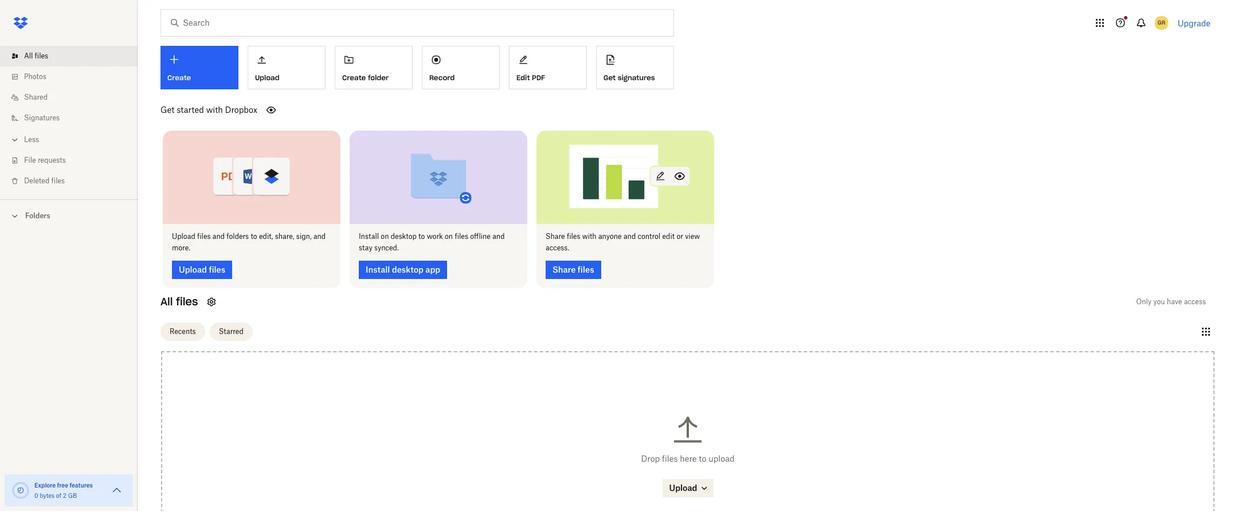 Task type: vqa. For each thing, say whether or not it's contained in the screenshot.
Install inside the Install on desktop to work on files offline and stay synced.
yes



Task type: locate. For each thing, give the bounding box(es) containing it.
share for share files
[[553, 265, 576, 274]]

sign,
[[296, 232, 312, 241]]

dropbox image
[[9, 11, 32, 34]]

deleted files link
[[9, 171, 138, 192]]

stay
[[359, 243, 373, 252]]

to inside install on desktop to work on files offline and stay synced.
[[419, 232, 425, 241]]

1 vertical spatial get
[[161, 105, 175, 115]]

upload button
[[248, 46, 326, 89]]

all inside list item
[[24, 52, 33, 60]]

folder settings image
[[205, 295, 219, 309]]

share,
[[275, 232, 295, 241]]

files up access.
[[567, 232, 581, 241]]

with for started
[[206, 105, 223, 115]]

with left anyone
[[582, 232, 597, 241]]

install inside install desktop app button
[[366, 265, 390, 274]]

0 vertical spatial all
[[24, 52, 33, 60]]

or
[[677, 232, 684, 241]]

recents
[[170, 327, 196, 336]]

upload down more.
[[179, 265, 207, 274]]

1 horizontal spatial with
[[582, 232, 597, 241]]

upload inside upload files and folders to edit, share, sign, and more.
[[172, 232, 195, 241]]

on up 'synced.'
[[381, 232, 389, 241]]

folders
[[25, 212, 50, 220]]

1 horizontal spatial create
[[342, 73, 366, 82]]

2 on from the left
[[445, 232, 453, 241]]

work
[[427, 232, 443, 241]]

files inside share files with anyone and control edit or view access.
[[567, 232, 581, 241]]

to right here
[[699, 454, 707, 464]]

of
[[56, 493, 61, 500]]

0 vertical spatial share
[[546, 232, 565, 241]]

install
[[359, 232, 379, 241], [366, 265, 390, 274]]

to inside upload files and folders to edit, share, sign, and more.
[[251, 232, 257, 241]]

share up access.
[[546, 232, 565, 241]]

deleted files
[[24, 177, 65, 185]]

get left the signatures
[[604, 73, 616, 82]]

access
[[1185, 297, 1207, 306]]

1 horizontal spatial on
[[445, 232, 453, 241]]

starred
[[219, 327, 244, 336]]

0 vertical spatial get
[[604, 73, 616, 82]]

create folder
[[342, 73, 389, 82]]

files up photos
[[35, 52, 48, 60]]

edit pdf
[[517, 73, 545, 82]]

create inside popup button
[[167, 73, 191, 82]]

gr button
[[1153, 14, 1171, 32]]

files inside button
[[578, 265, 594, 274]]

2 horizontal spatial to
[[699, 454, 707, 464]]

quota usage element
[[11, 482, 30, 500]]

get signatures button
[[596, 46, 674, 89]]

install up stay
[[359, 232, 379, 241]]

0 vertical spatial install
[[359, 232, 379, 241]]

list
[[0, 39, 138, 200]]

3 and from the left
[[493, 232, 505, 241]]

1 vertical spatial share
[[553, 265, 576, 274]]

and inside share files with anyone and control edit or view access.
[[624, 232, 636, 241]]

2 and from the left
[[314, 232, 326, 241]]

get left started
[[161, 105, 175, 115]]

0 horizontal spatial create
[[167, 73, 191, 82]]

upload up more.
[[172, 232, 195, 241]]

upload
[[709, 454, 735, 464]]

only
[[1137, 297, 1152, 306]]

share inside share files with anyone and control edit or view access.
[[546, 232, 565, 241]]

to left edit,
[[251, 232, 257, 241]]

1 vertical spatial desktop
[[392, 265, 424, 274]]

edit
[[663, 232, 675, 241]]

with right started
[[206, 105, 223, 115]]

all
[[24, 52, 33, 60], [161, 295, 173, 308]]

install down 'synced.'
[[366, 265, 390, 274]]

files left offline
[[455, 232, 469, 241]]

with inside share files with anyone and control edit or view access.
[[582, 232, 597, 241]]

on right work on the left top
[[445, 232, 453, 241]]

folders button
[[0, 207, 138, 224]]

0 horizontal spatial get
[[161, 105, 175, 115]]

and left folders
[[213, 232, 225, 241]]

with
[[206, 105, 223, 115], [582, 232, 597, 241]]

0 horizontal spatial to
[[251, 232, 257, 241]]

and left control
[[624, 232, 636, 241]]

pdf
[[532, 73, 545, 82]]

upload up dropbox
[[255, 73, 280, 82]]

upload down drop files here to upload
[[670, 484, 698, 493]]

files down share files with anyone and control edit or view access.
[[578, 265, 594, 274]]

share
[[546, 232, 565, 241], [553, 265, 576, 274]]

create
[[342, 73, 366, 82], [167, 73, 191, 82]]

to
[[251, 232, 257, 241], [419, 232, 425, 241], [699, 454, 707, 464]]

to left work on the left top
[[419, 232, 425, 241]]

files up folder settings icon
[[209, 265, 225, 274]]

starred button
[[210, 323, 253, 341]]

0 horizontal spatial all files
[[24, 52, 48, 60]]

all files up photos
[[24, 52, 48, 60]]

create inside button
[[342, 73, 366, 82]]

all up the recents
[[161, 295, 173, 308]]

offline
[[470, 232, 491, 241]]

and
[[213, 232, 225, 241], [314, 232, 326, 241], [493, 232, 505, 241], [624, 232, 636, 241]]

0 horizontal spatial all
[[24, 52, 33, 60]]

0 vertical spatial desktop
[[391, 232, 417, 241]]

synced.
[[374, 243, 399, 252]]

upload inside popup button
[[670, 484, 698, 493]]

install desktop app
[[366, 265, 441, 274]]

less image
[[9, 134, 21, 146]]

files left here
[[662, 454, 678, 464]]

all files up the recents
[[161, 295, 198, 308]]

and right the sign,
[[314, 232, 326, 241]]

here
[[680, 454, 697, 464]]

gr
[[1158, 19, 1166, 26]]

upload inside dropdown button
[[255, 73, 280, 82]]

get for get signatures
[[604, 73, 616, 82]]

share inside button
[[553, 265, 576, 274]]

upload
[[255, 73, 280, 82], [172, 232, 195, 241], [179, 265, 207, 274], [670, 484, 698, 493]]

share down access.
[[553, 265, 576, 274]]

files
[[35, 52, 48, 60], [51, 177, 65, 185], [197, 232, 211, 241], [455, 232, 469, 241], [567, 232, 581, 241], [209, 265, 225, 274], [578, 265, 594, 274], [176, 295, 198, 308], [662, 454, 678, 464]]

all files link
[[9, 46, 138, 67]]

1 vertical spatial install
[[366, 265, 390, 274]]

all up photos
[[24, 52, 33, 60]]

create for create folder
[[342, 73, 366, 82]]

edit,
[[259, 232, 273, 241]]

signatures
[[618, 73, 655, 82]]

desktop
[[391, 232, 417, 241], [392, 265, 424, 274]]

upgrade
[[1178, 18, 1211, 28]]

install inside install on desktop to work on files offline and stay synced.
[[359, 232, 379, 241]]

files up upload files
[[197, 232, 211, 241]]

create left the folder on the top of the page
[[342, 73, 366, 82]]

on
[[381, 232, 389, 241], [445, 232, 453, 241]]

1 vertical spatial all
[[161, 295, 173, 308]]

0 horizontal spatial on
[[381, 232, 389, 241]]

get
[[604, 73, 616, 82], [161, 105, 175, 115]]

get for get started with dropbox
[[161, 105, 175, 115]]

0 vertical spatial with
[[206, 105, 223, 115]]

anyone
[[599, 232, 622, 241]]

1 vertical spatial all files
[[161, 295, 198, 308]]

desktop inside button
[[392, 265, 424, 274]]

file requests link
[[9, 150, 138, 171]]

desktop up 'synced.'
[[391, 232, 417, 241]]

files inside button
[[209, 265, 225, 274]]

and right offline
[[493, 232, 505, 241]]

create folder button
[[335, 46, 413, 89]]

0 horizontal spatial with
[[206, 105, 223, 115]]

create up started
[[167, 73, 191, 82]]

1 horizontal spatial all files
[[161, 295, 198, 308]]

all files
[[24, 52, 48, 60], [161, 295, 198, 308]]

get inside button
[[604, 73, 616, 82]]

1 vertical spatial with
[[582, 232, 597, 241]]

desktop left app
[[392, 265, 424, 274]]

install on desktop to work on files offline and stay synced.
[[359, 232, 505, 252]]

get started with dropbox
[[161, 105, 257, 115]]

1 horizontal spatial get
[[604, 73, 616, 82]]

free
[[57, 482, 68, 489]]

4 and from the left
[[624, 232, 636, 241]]

folders
[[227, 232, 249, 241]]

0 vertical spatial all files
[[24, 52, 48, 60]]

with for files
[[582, 232, 597, 241]]

1 horizontal spatial to
[[419, 232, 425, 241]]

create button
[[161, 46, 239, 89]]

only you have access
[[1137, 297, 1207, 306]]

to for drop files here to upload
[[699, 454, 707, 464]]

photos link
[[9, 67, 138, 87]]



Task type: describe. For each thing, give the bounding box(es) containing it.
view
[[685, 232, 700, 241]]

1 and from the left
[[213, 232, 225, 241]]

upload files and folders to edit, share, sign, and more.
[[172, 232, 326, 252]]

share files
[[553, 265, 594, 274]]

install for install on desktop to work on files offline and stay synced.
[[359, 232, 379, 241]]

explore
[[34, 482, 56, 489]]

upload button
[[663, 480, 714, 498]]

to for install on desktop to work on files offline and stay synced.
[[419, 232, 425, 241]]

gb
[[68, 493, 77, 500]]

upgrade link
[[1178, 18, 1211, 28]]

signatures link
[[9, 108, 138, 128]]

you
[[1154, 297, 1166, 306]]

install desktop app button
[[359, 261, 447, 279]]

files inside install on desktop to work on files offline and stay synced.
[[455, 232, 469, 241]]

upload inside button
[[179, 265, 207, 274]]

all files list item
[[0, 46, 138, 67]]

share for share files with anyone and control edit or view access.
[[546, 232, 565, 241]]

app
[[426, 265, 441, 274]]

file requests
[[24, 156, 66, 165]]

less
[[24, 135, 39, 144]]

and inside install on desktop to work on files offline and stay synced.
[[493, 232, 505, 241]]

have
[[1168, 297, 1183, 306]]

upload files button
[[172, 261, 232, 279]]

edit
[[517, 73, 530, 82]]

share files button
[[546, 261, 601, 279]]

files inside upload files and folders to edit, share, sign, and more.
[[197, 232, 211, 241]]

drop
[[641, 454, 660, 464]]

record button
[[422, 46, 500, 89]]

access.
[[546, 243, 570, 252]]

recents button
[[161, 323, 205, 341]]

bytes
[[40, 493, 55, 500]]

files left folder settings icon
[[176, 295, 198, 308]]

Search in folder "Dropbox" text field
[[183, 17, 650, 29]]

dropbox
[[225, 105, 257, 115]]

shared
[[24, 93, 48, 102]]

signatures
[[24, 114, 60, 122]]

folder
[[368, 73, 389, 82]]

drop files here to upload
[[641, 454, 735, 464]]

create for create
[[167, 73, 191, 82]]

file
[[24, 156, 36, 165]]

all files inside list item
[[24, 52, 48, 60]]

desktop inside install on desktop to work on files offline and stay synced.
[[391, 232, 417, 241]]

1 on from the left
[[381, 232, 389, 241]]

started
[[177, 105, 204, 115]]

control
[[638, 232, 661, 241]]

2
[[63, 493, 66, 500]]

deleted
[[24, 177, 49, 185]]

features
[[70, 482, 93, 489]]

list containing all files
[[0, 39, 138, 200]]

photos
[[24, 72, 46, 81]]

record
[[430, 73, 455, 82]]

0
[[34, 493, 38, 500]]

more.
[[172, 243, 190, 252]]

share files with anyone and control edit or view access.
[[546, 232, 700, 252]]

requests
[[38, 156, 66, 165]]

install for install desktop app
[[366, 265, 390, 274]]

files inside list item
[[35, 52, 48, 60]]

get signatures
[[604, 73, 655, 82]]

1 horizontal spatial all
[[161, 295, 173, 308]]

upload files
[[179, 265, 225, 274]]

shared link
[[9, 87, 138, 108]]

explore free features 0 bytes of 2 gb
[[34, 482, 93, 500]]

edit pdf button
[[509, 46, 587, 89]]

files right deleted
[[51, 177, 65, 185]]



